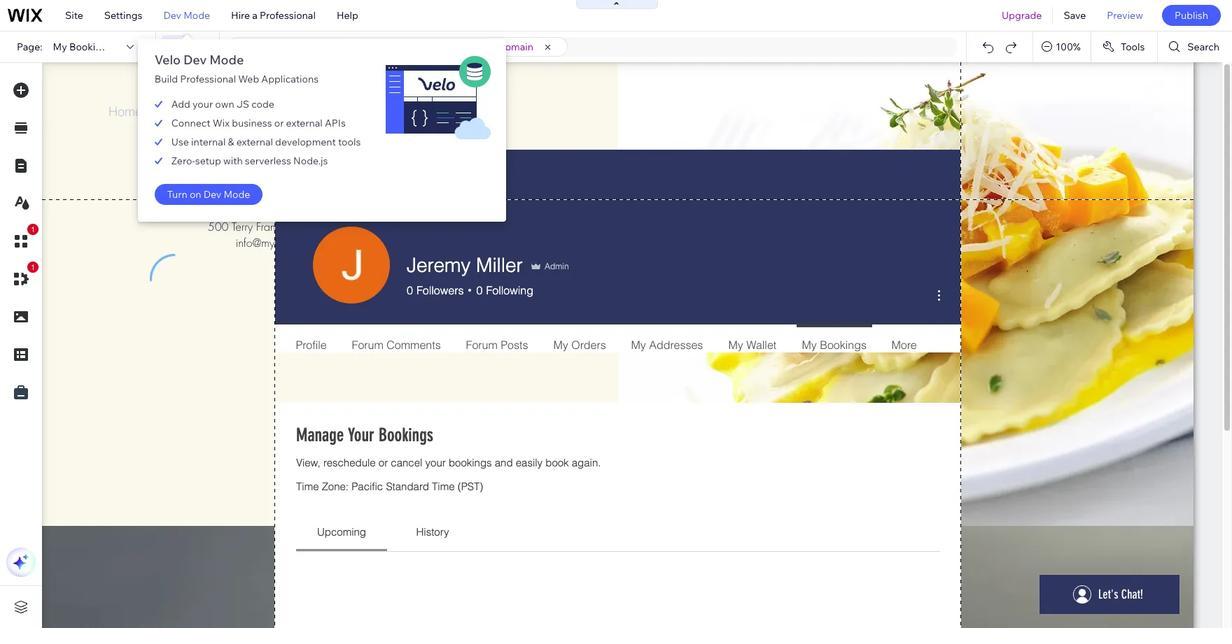 Task type: describe. For each thing, give the bounding box(es) containing it.
web
[[238, 73, 259, 85]]

preview
[[1107, 9, 1143, 22]]

hire
[[231, 9, 250, 22]]

with
[[223, 155, 243, 167]]

save button
[[1053, 0, 1097, 31]]

apis
[[325, 117, 346, 130]]

your
[[193, 98, 213, 111]]

wix
[[213, 117, 230, 130]]

0 vertical spatial dev
[[163, 9, 181, 22]]

2 1 from the top
[[31, 263, 35, 272]]

upgrade
[[1002, 9, 1042, 22]]

zero-setup with serverless node.js
[[171, 155, 328, 167]]

1 1 from the top
[[31, 225, 35, 234]]

turn on dev mode
[[167, 188, 250, 201]]

turn on dev mode button
[[155, 184, 263, 205]]

velo dev mode build professional web applications
[[155, 52, 319, 85]]

turn
[[167, 188, 187, 201]]

connect for connect your domain
[[434, 41, 473, 53]]

add
[[171, 98, 190, 111]]

100% button
[[1034, 32, 1091, 62]]

hire a professional
[[231, 9, 316, 22]]

own
[[215, 98, 234, 111]]

serverless
[[245, 155, 291, 167]]

business
[[232, 117, 272, 130]]

save
[[1064, 9, 1086, 22]]

domain
[[498, 41, 534, 53]]

tools
[[338, 136, 361, 148]]

0 vertical spatial external
[[286, 117, 323, 130]]

0 vertical spatial mode
[[184, 9, 210, 22]]

1 1 button from the top
[[6, 224, 39, 256]]

professional inside "velo dev mode build professional web applications"
[[180, 73, 236, 85]]

add your own js code
[[171, 98, 274, 111]]

node.js
[[293, 155, 328, 167]]

build
[[155, 73, 178, 85]]

2 1 button from the top
[[6, 262, 39, 294]]

my bookings
[[53, 41, 112, 53]]

tools
[[1121, 41, 1145, 53]]

bookings
[[69, 41, 112, 53]]

or
[[274, 117, 284, 130]]

your
[[475, 41, 496, 53]]



Task type: locate. For each thing, give the bounding box(es) containing it.
&
[[228, 136, 234, 148]]

external up development
[[286, 117, 323, 130]]

mode down "with"
[[224, 188, 250, 201]]

connect for connect wix business or external apis
[[171, 117, 210, 130]]

settings
[[104, 9, 142, 22]]

dev inside "turn on dev mode" button
[[204, 188, 221, 201]]

mode inside "velo dev mode build professional web applications"
[[209, 52, 244, 68]]

100%
[[1056, 41, 1081, 53]]

use internal & external development tools
[[171, 136, 361, 148]]

1 vertical spatial 1
[[31, 263, 35, 272]]

1 vertical spatial connect
[[171, 117, 210, 130]]

1
[[31, 225, 35, 234], [31, 263, 35, 272]]

zero-
[[171, 155, 195, 167]]

professional
[[260, 9, 316, 22], [180, 73, 236, 85]]

code
[[252, 98, 274, 111]]

setup
[[195, 155, 221, 167]]

1 horizontal spatial external
[[286, 117, 323, 130]]

connect wix business or external apis
[[171, 117, 346, 130]]

publish
[[1175, 9, 1208, 22]]

1 vertical spatial professional
[[180, 73, 236, 85]]

mode left hire
[[184, 9, 210, 22]]

0 vertical spatial professional
[[260, 9, 316, 22]]

site
[[65, 9, 83, 22]]

internal
[[191, 136, 226, 148]]

publish button
[[1162, 5, 1221, 26]]

use
[[171, 136, 189, 148]]

dev right on
[[204, 188, 221, 201]]

dev up velo
[[163, 9, 181, 22]]

1 vertical spatial external
[[236, 136, 273, 148]]

connect left your in the left top of the page
[[434, 41, 473, 53]]

on
[[190, 188, 201, 201]]

connect your domain
[[434, 41, 534, 53]]

1 horizontal spatial connect
[[434, 41, 473, 53]]

dev mode
[[163, 9, 210, 22]]

development
[[275, 136, 336, 148]]

search button
[[1158, 32, 1232, 62]]

js
[[237, 98, 249, 111]]

search
[[1188, 41, 1220, 53]]

0 vertical spatial 1 button
[[6, 224, 39, 256]]

tools button
[[1091, 32, 1158, 62]]

help
[[337, 9, 358, 22]]

0 horizontal spatial connect
[[171, 117, 210, 130]]

my
[[53, 41, 67, 53]]

a
[[252, 9, 258, 22]]

connect
[[434, 41, 473, 53], [171, 117, 210, 130]]

mode
[[184, 9, 210, 22], [209, 52, 244, 68], [224, 188, 250, 201]]

0 vertical spatial connect
[[434, 41, 473, 53]]

dev inside "velo dev mode build professional web applications"
[[183, 52, 207, 68]]

1 vertical spatial dev
[[183, 52, 207, 68]]

applications
[[261, 73, 319, 85]]

professional up the your
[[180, 73, 236, 85]]

dev right velo
[[183, 52, 207, 68]]

0 horizontal spatial professional
[[180, 73, 236, 85]]

dev
[[163, 9, 181, 22], [183, 52, 207, 68], [204, 188, 221, 201]]

professional right a
[[260, 9, 316, 22]]

0 horizontal spatial external
[[236, 136, 273, 148]]

mode up "web"
[[209, 52, 244, 68]]

external down business
[[236, 136, 273, 148]]

external
[[286, 117, 323, 130], [236, 136, 273, 148]]

1 vertical spatial 1 button
[[6, 262, 39, 294]]

velo
[[155, 52, 181, 68]]

1 button
[[6, 224, 39, 256], [6, 262, 39, 294]]

2 vertical spatial mode
[[224, 188, 250, 201]]

1 vertical spatial mode
[[209, 52, 244, 68]]

2 vertical spatial dev
[[204, 188, 221, 201]]

preview button
[[1097, 0, 1154, 31]]

1 horizontal spatial professional
[[260, 9, 316, 22]]

connect down add
[[171, 117, 210, 130]]

mode inside button
[[224, 188, 250, 201]]

0 vertical spatial 1
[[31, 225, 35, 234]]



Task type: vqa. For each thing, say whether or not it's contained in the screenshot.
Node.js at the left of page
yes



